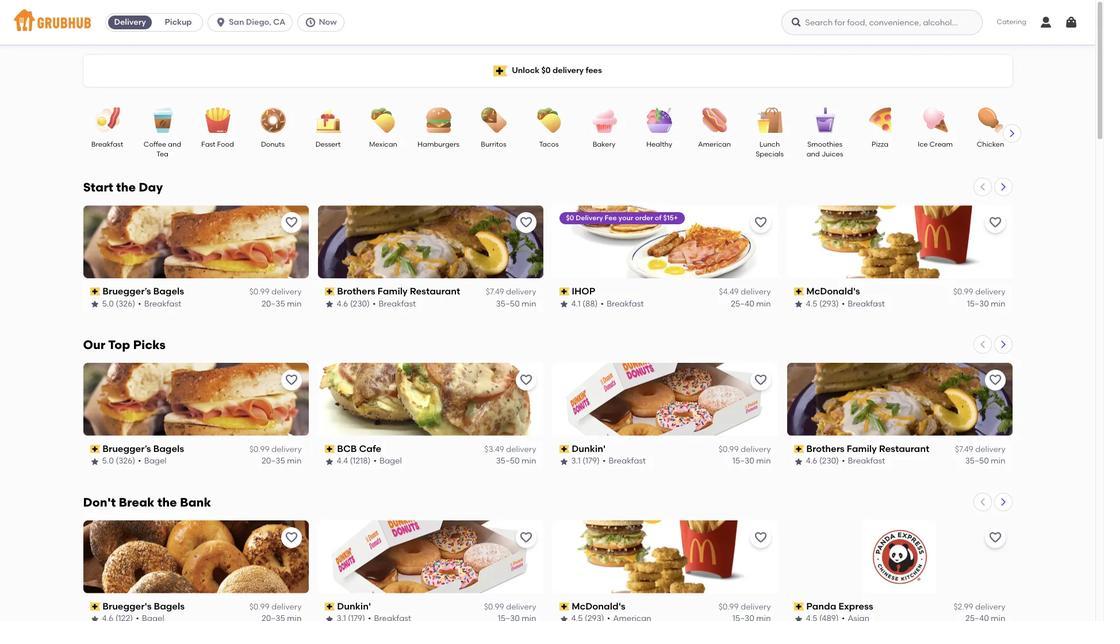Task type: describe. For each thing, give the bounding box(es) containing it.
1 horizontal spatial $0
[[566, 214, 574, 222]]

bruegger's for the
[[102, 286, 151, 297]]

mcdonald's for the mcdonald's logo to the top
[[806, 286, 860, 297]]

• breakfast for subscription pass image for ihop
[[601, 299, 644, 309]]

breakfast for the topmost dunkin' logo
[[609, 456, 646, 466]]

$7.49 delivery for the bottom brothers family restaurant logo
[[955, 445, 1005, 454]]

caret left icon image for start the day
[[978, 182, 987, 191]]

save this restaurant button for brothers family restaurant logo to the top
[[516, 212, 536, 233]]

breakfast for bruegger's bagels logo corresponding to start the day
[[144, 299, 181, 309]]

15–30 min for dunkin'
[[732, 456, 771, 466]]

mcdonald's for bottommost the mcdonald's logo
[[572, 601, 625, 612]]

3.1 (179)
[[571, 456, 600, 466]]

save this restaurant button for bottommost dunkin' logo
[[516, 527, 536, 548]]

0 vertical spatial brothers family restaurant logo image
[[318, 205, 543, 278]]

1 vertical spatial (230)
[[819, 456, 839, 466]]

cream
[[929, 140, 953, 148]]

3.1
[[571, 456, 581, 466]]

subscription pass image for 3.1 (179)
[[559, 445, 569, 453]]

35–50 for our top picks
[[496, 456, 520, 466]]

main navigation navigation
[[0, 0, 1095, 45]]

save this restaurant button for bottommost the mcdonald's logo
[[750, 527, 771, 548]]

4.4 (1218)
[[337, 456, 371, 466]]

unlock
[[512, 65, 539, 75]]

0 vertical spatial family
[[378, 286, 408, 297]]

subscription pass image for brothers family restaurant
[[325, 288, 335, 296]]

delivery inside button
[[114, 17, 146, 27]]

$7.49 for brothers family restaurant logo to the top
[[486, 287, 504, 297]]

specials
[[756, 150, 784, 158]]

burritos
[[481, 140, 506, 148]]

save this restaurant button for panda express logo
[[985, 527, 1005, 548]]

• breakfast for subscription pass icon related to 4.6 (230)
[[842, 456, 885, 466]]

1 horizontal spatial the
[[157, 495, 177, 509]]

bagel for cafe
[[379, 456, 402, 466]]

1 horizontal spatial restaurant
[[879, 443, 929, 454]]

save this restaurant image for panda express logo
[[988, 531, 1002, 544]]

$0.99 for the topmost dunkin' logo
[[719, 445, 739, 454]]

catering button
[[989, 9, 1034, 35]]

smoothies
[[807, 140, 842, 148]]

5.0 (326) for the
[[102, 299, 135, 309]]

tacos
[[539, 140, 559, 148]]

svg image
[[305, 17, 316, 28]]

donuts image
[[253, 108, 293, 133]]

1 vertical spatial delivery
[[576, 214, 603, 222]]

min for ihop logo
[[756, 299, 771, 309]]

bakery image
[[584, 108, 624, 133]]

healthy image
[[639, 108, 679, 133]]

hamburgers
[[417, 140, 459, 148]]

our top picks
[[83, 337, 166, 352]]

fast food image
[[198, 108, 238, 133]]

bagels for day
[[153, 286, 184, 297]]

20–35 for start the day
[[262, 299, 285, 309]]

ca
[[273, 17, 285, 27]]

panda
[[806, 601, 836, 612]]

don't break the bank
[[83, 495, 211, 509]]

• breakfast for subscription pass icon for 4.5 (293)
[[842, 299, 885, 309]]

bruegger's
[[102, 601, 152, 612]]

4.4
[[337, 456, 348, 466]]

pizza
[[872, 140, 888, 148]]

subscription pass image for bcb cafe
[[325, 445, 335, 453]]

save this restaurant button for the mcdonald's logo to the top
[[985, 212, 1005, 233]]

25–40
[[731, 299, 754, 309]]

and for coffee and tea
[[168, 140, 181, 148]]

top
[[108, 337, 130, 352]]

• breakfast for subscription pass icon corresponding to 3.1 (179)
[[603, 456, 646, 466]]

breakfast for ihop logo
[[607, 299, 644, 309]]

bruegger's bagels logo image for start the day
[[83, 205, 309, 278]]

ice cream image
[[915, 108, 955, 133]]

$4.49 delivery
[[719, 287, 771, 297]]

ihop
[[572, 286, 595, 297]]

delivery button
[[106, 13, 154, 32]]

1 vertical spatial mcdonald's logo image
[[552, 520, 778, 593]]

0 vertical spatial mcdonald's logo image
[[787, 205, 1012, 278]]

0 horizontal spatial 4.6
[[337, 299, 348, 309]]

$0.99 for our top picks bruegger's bagels logo
[[249, 445, 269, 454]]

chicken image
[[970, 108, 1011, 133]]

lunch specials image
[[750, 108, 790, 133]]

subscription pass image for panda express
[[794, 603, 804, 611]]

$0.99 for bottommost dunkin' logo
[[484, 602, 504, 612]]

smoothies and juices image
[[805, 108, 845, 133]]

ice cream
[[918, 140, 953, 148]]

san
[[229, 17, 244, 27]]

$7.49 for the bottom brothers family restaurant logo
[[955, 445, 973, 454]]

san diego, ca button
[[208, 13, 298, 32]]

start the day
[[83, 180, 163, 194]]

diego,
[[246, 17, 271, 27]]

(88)
[[583, 299, 598, 309]]

american
[[698, 140, 731, 148]]

caret right icon image for don't break the bank
[[999, 497, 1008, 506]]

now
[[319, 17, 337, 27]]

start
[[83, 180, 113, 194]]

panda express logo image
[[863, 520, 936, 593]]

unlock $0 delivery fees
[[512, 65, 602, 75]]

dessert image
[[308, 108, 348, 133]]

day
[[139, 180, 163, 194]]

0 vertical spatial brothers
[[337, 286, 375, 297]]

lunch
[[759, 140, 780, 148]]

bakery
[[593, 140, 615, 148]]

tacos image
[[529, 108, 569, 133]]

bruegger's bagels
[[102, 601, 185, 612]]

$4.49
[[719, 287, 739, 297]]

tea
[[156, 150, 169, 158]]

cafe
[[359, 443, 381, 454]]

caret right icon image for start the day
[[999, 182, 1008, 191]]

save this restaurant button for bruegger's bagels logo corresponding to start the day
[[281, 212, 302, 233]]

4.5
[[806, 299, 817, 309]]

• breakfast for subscription pass image associated with brothers family restaurant
[[373, 299, 416, 309]]

smoothies and juices
[[807, 140, 843, 158]]

$3.49 delivery
[[484, 445, 536, 454]]

fees
[[586, 65, 602, 75]]

subscription pass image for mcdonald's
[[559, 603, 569, 611]]

bcb
[[337, 443, 357, 454]]

bruegger's bagels for picks
[[102, 443, 184, 454]]

san diego, ca
[[229, 17, 285, 27]]

healthy
[[646, 140, 672, 148]]

bcb cafe logo image
[[318, 363, 543, 436]]

ice
[[918, 140, 928, 148]]

$0.99 for the mcdonald's logo to the top
[[953, 287, 973, 297]]

0 horizontal spatial (230)
[[350, 299, 370, 309]]

dessert
[[316, 140, 341, 148]]

pickup
[[165, 17, 192, 27]]

catering
[[997, 18, 1026, 26]]

(326) for the
[[116, 299, 135, 309]]

order
[[635, 214, 653, 222]]

$2.99 delivery
[[954, 602, 1005, 612]]

1 horizontal spatial brothers
[[806, 443, 845, 454]]

mexican
[[369, 140, 397, 148]]

(326) for top
[[116, 456, 135, 466]]

fee
[[605, 214, 617, 222]]

35–50 min for start the day
[[496, 299, 536, 309]]



Task type: vqa. For each thing, say whether or not it's contained in the screenshot.
2nd 5.0 (326) from the bottom
yes



Task type: locate. For each thing, give the bounding box(es) containing it.
0 horizontal spatial $7.49 delivery
[[486, 287, 536, 297]]

(230)
[[350, 299, 370, 309], [819, 456, 839, 466]]

2 caret left icon image from the top
[[978, 340, 987, 349]]

1 bruegger's from the top
[[102, 286, 151, 297]]

breakfast image
[[87, 108, 127, 133]]

• bagel for cafe
[[373, 456, 402, 466]]

save this restaurant image for our top picks bruegger's bagels logo
[[284, 373, 298, 387]]

chicken
[[977, 140, 1004, 148]]

0 horizontal spatial brothers family restaurant logo image
[[318, 205, 543, 278]]

1 horizontal spatial (230)
[[819, 456, 839, 466]]

fast food
[[201, 140, 234, 148]]

caret left icon image for our top picks
[[978, 340, 987, 349]]

fast
[[201, 140, 215, 148]]

5.0 (326)
[[102, 299, 135, 309], [102, 456, 135, 466]]

5.0 (326) up break
[[102, 456, 135, 466]]

4.6
[[337, 299, 348, 309], [806, 456, 817, 466]]

1 (326) from the top
[[116, 299, 135, 309]]

star icon image
[[90, 299, 99, 309], [325, 299, 334, 309], [559, 299, 568, 309], [794, 299, 803, 309], [90, 457, 99, 466], [325, 457, 334, 466], [559, 457, 568, 466], [794, 457, 803, 466], [90, 614, 99, 621], [325, 614, 334, 621], [559, 614, 568, 621], [794, 614, 803, 621]]

bruegger's bagels up picks
[[102, 286, 184, 297]]

1 vertical spatial brothers
[[806, 443, 845, 454]]

coffee
[[144, 140, 166, 148]]

5.0 up top
[[102, 299, 114, 309]]

express
[[839, 601, 873, 612]]

$2.99
[[954, 602, 973, 612]]

2 bagel from the left
[[379, 456, 402, 466]]

pickup button
[[154, 13, 202, 32]]

save this restaurant image for bcb cafe logo
[[519, 373, 533, 387]]

1 horizontal spatial $7.49
[[955, 445, 973, 454]]

0 horizontal spatial dunkin' logo image
[[318, 520, 543, 593]]

4.6 (230)
[[337, 299, 370, 309], [806, 456, 839, 466]]

save this restaurant image for the bruegger's bagels logo
[[284, 531, 298, 544]]

bruegger's bagels for day
[[102, 286, 184, 297]]

1 bruegger's bagels logo image from the top
[[83, 205, 309, 278]]

0 horizontal spatial • bagel
[[138, 456, 167, 466]]

$0.99 for bruegger's bagels logo corresponding to start the day
[[249, 287, 269, 297]]

0 horizontal spatial dunkin'
[[337, 601, 371, 612]]

1 vertical spatial 4.6
[[806, 456, 817, 466]]

1 vertical spatial restaurant
[[879, 443, 929, 454]]

1 horizontal spatial dunkin' logo image
[[552, 363, 778, 436]]

1 vertical spatial dunkin' logo image
[[318, 520, 543, 593]]

mcdonald's logo image
[[787, 205, 1012, 278], [552, 520, 778, 593]]

20–35 for our top picks
[[262, 456, 285, 466]]

0 horizontal spatial family
[[378, 286, 408, 297]]

bank
[[180, 495, 211, 509]]

20–35 min for our top picks
[[262, 456, 302, 466]]

0 vertical spatial $0
[[541, 65, 551, 75]]

0 horizontal spatial brothers
[[337, 286, 375, 297]]

svg image
[[1039, 16, 1053, 29], [1064, 16, 1078, 29], [215, 17, 227, 28], [791, 17, 802, 28]]

caret left icon image
[[978, 182, 987, 191], [978, 340, 987, 349], [978, 497, 987, 506]]

subscription pass image for 4.6 (230)
[[794, 445, 804, 453]]

1 caret left icon image from the top
[[978, 182, 987, 191]]

and inside "coffee and tea"
[[168, 140, 181, 148]]

caret right icon image for our top picks
[[999, 340, 1008, 349]]

save this restaurant button for the bottom brothers family restaurant logo
[[985, 370, 1005, 390]]

family
[[378, 286, 408, 297], [847, 443, 877, 454]]

0 vertical spatial brothers family restaurant
[[337, 286, 460, 297]]

breakfast for brothers family restaurant logo to the top
[[379, 299, 416, 309]]

20–35 min
[[262, 299, 302, 309], [262, 456, 302, 466]]

0 horizontal spatial restaurant
[[410, 286, 460, 297]]

0 horizontal spatial 15–30
[[732, 456, 754, 466]]

subscription pass image
[[90, 288, 100, 296], [325, 288, 335, 296], [559, 288, 569, 296], [325, 445, 335, 453], [559, 603, 569, 611], [794, 603, 804, 611]]

0 horizontal spatial mcdonald's
[[572, 601, 625, 612]]

35–50 for start the day
[[496, 299, 520, 309]]

don't
[[83, 495, 116, 509]]

bruegger's up break
[[102, 443, 151, 454]]

the
[[116, 180, 136, 194], [157, 495, 177, 509]]

0 horizontal spatial 15–30 min
[[732, 456, 771, 466]]

4.1 (88)
[[571, 299, 598, 309]]

0 vertical spatial restaurant
[[410, 286, 460, 297]]

breakfast for the mcdonald's logo to the top
[[848, 299, 885, 309]]

0 vertical spatial $7.49
[[486, 287, 504, 297]]

your
[[618, 214, 633, 222]]

2 bruegger's bagels logo image from the top
[[83, 363, 309, 436]]

0 vertical spatial bagels
[[153, 286, 184, 297]]

5.0 (326) up top
[[102, 299, 135, 309]]

2 5.0 (326) from the top
[[102, 456, 135, 466]]

1 vertical spatial (326)
[[116, 456, 135, 466]]

brothers family restaurant for subscription pass icon related to 4.6 (230)
[[806, 443, 929, 454]]

bagels for picks
[[153, 443, 184, 454]]

0 vertical spatial 4.6
[[337, 299, 348, 309]]

1 horizontal spatial bagel
[[379, 456, 402, 466]]

0 vertical spatial 4.6 (230)
[[337, 299, 370, 309]]

1 horizontal spatial brothers family restaurant logo image
[[787, 363, 1012, 436]]

0 vertical spatial (326)
[[116, 299, 135, 309]]

subscription pass image
[[794, 288, 804, 296], [90, 445, 100, 453], [559, 445, 569, 453], [794, 445, 804, 453], [90, 603, 100, 611], [325, 603, 335, 611]]

0 horizontal spatial brothers family restaurant
[[337, 286, 460, 297]]

bagels
[[153, 286, 184, 297], [153, 443, 184, 454], [154, 601, 185, 612]]

$0 delivery fee your order of $15+
[[566, 214, 678, 222]]

$0 right 'unlock'
[[541, 65, 551, 75]]

• bagel for bagels
[[138, 456, 167, 466]]

35–50
[[496, 299, 520, 309], [496, 456, 520, 466], [965, 456, 989, 466]]

caret right icon image
[[1007, 129, 1016, 138], [999, 182, 1008, 191], [999, 340, 1008, 349], [999, 497, 1008, 506]]

1 horizontal spatial 15–30 min
[[967, 299, 1005, 309]]

15–30 min for mcdonald's
[[967, 299, 1005, 309]]

2 • bagel from the left
[[373, 456, 402, 466]]

bruegger's up our top picks
[[102, 286, 151, 297]]

1 vertical spatial 5.0 (326)
[[102, 456, 135, 466]]

save this restaurant button for our top picks bruegger's bagels logo
[[281, 370, 302, 390]]

american image
[[694, 108, 735, 133]]

1 vertical spatial 20–35
[[262, 456, 285, 466]]

1 vertical spatial family
[[847, 443, 877, 454]]

35–50 min for our top picks
[[496, 456, 536, 466]]

0 horizontal spatial $7.49
[[486, 287, 504, 297]]

2 5.0 from the top
[[102, 456, 114, 466]]

1 horizontal spatial dunkin'
[[572, 443, 606, 454]]

2 20–35 from the top
[[262, 456, 285, 466]]

(326) up break
[[116, 456, 135, 466]]

1 vertical spatial $0
[[566, 214, 574, 222]]

grubhub plus flag logo image
[[493, 65, 507, 76]]

0 horizontal spatial 4.6 (230)
[[337, 299, 370, 309]]

donuts
[[261, 140, 285, 148]]

subscription pass image for 5.0 (326)
[[90, 445, 100, 453]]

Search for food, convenience, alcohol... search field
[[782, 10, 983, 35]]

of
[[655, 214, 662, 222]]

1 horizontal spatial delivery
[[576, 214, 603, 222]]

1 horizontal spatial family
[[847, 443, 877, 454]]

1 5.0 (326) from the top
[[102, 299, 135, 309]]

$0.99 for the bruegger's bagels logo
[[249, 602, 269, 612]]

1 bagel from the left
[[144, 456, 167, 466]]

the left day
[[116, 180, 136, 194]]

and for smoothies and juices
[[807, 150, 820, 158]]

subscription pass image for bruegger's bagels
[[90, 288, 100, 296]]

subscription pass image for ihop
[[559, 288, 569, 296]]

$15+
[[663, 214, 678, 222]]

25–40 min
[[731, 299, 771, 309]]

min for the topmost dunkin' logo
[[756, 456, 771, 466]]

dunkin' logo image
[[552, 363, 778, 436], [318, 520, 543, 593]]

and up the tea on the left top
[[168, 140, 181, 148]]

the left bank
[[157, 495, 177, 509]]

0 vertical spatial bruegger's
[[102, 286, 151, 297]]

20–35
[[262, 299, 285, 309], [262, 456, 285, 466]]

and down smoothies
[[807, 150, 820, 158]]

1 vertical spatial bruegger's
[[102, 443, 151, 454]]

$0.99 for bottommost the mcdonald's logo
[[719, 602, 739, 612]]

2 20–35 min from the top
[[262, 456, 302, 466]]

0 vertical spatial bruegger's bagels logo image
[[83, 205, 309, 278]]

1 vertical spatial bagels
[[153, 443, 184, 454]]

min for bruegger's bagels logo corresponding to start the day
[[287, 299, 302, 309]]

$7.49 delivery for brothers family restaurant logo to the top
[[486, 287, 536, 297]]

subscription pass image for 4.5 (293)
[[794, 288, 804, 296]]

2 bruegger's from the top
[[102, 443, 151, 454]]

15–30 for dunkin'
[[732, 456, 754, 466]]

bruegger's for top
[[102, 443, 151, 454]]

save this restaurant image
[[284, 216, 298, 229], [754, 216, 767, 229], [988, 216, 1002, 229], [754, 373, 767, 387], [519, 531, 533, 544], [754, 531, 767, 544]]

hamburgers image
[[418, 108, 459, 133]]

1 vertical spatial 4.6 (230)
[[806, 456, 839, 466]]

min for the mcdonald's logo to the top
[[991, 299, 1005, 309]]

$0 left "fee"
[[566, 214, 574, 222]]

0 horizontal spatial the
[[116, 180, 136, 194]]

35–50 min
[[496, 299, 536, 309], [496, 456, 536, 466], [965, 456, 1005, 466]]

brothers family restaurant for subscription pass image associated with brothers family restaurant
[[337, 286, 460, 297]]

(1218)
[[350, 456, 371, 466]]

delivery left "fee"
[[576, 214, 603, 222]]

1 vertical spatial mcdonald's
[[572, 601, 625, 612]]

min for our top picks bruegger's bagels logo
[[287, 456, 302, 466]]

1 vertical spatial $7.49 delivery
[[955, 445, 1005, 454]]

1 vertical spatial dunkin'
[[337, 601, 371, 612]]

0 vertical spatial mcdonald's
[[806, 286, 860, 297]]

0 vertical spatial 5.0 (326)
[[102, 299, 135, 309]]

0 vertical spatial 20–35 min
[[262, 299, 302, 309]]

4.1
[[571, 299, 581, 309]]

$3.49
[[484, 445, 504, 454]]

0 horizontal spatial $0
[[541, 65, 551, 75]]

restaurant
[[410, 286, 460, 297], [879, 443, 929, 454]]

0 vertical spatial (230)
[[350, 299, 370, 309]]

brothers
[[337, 286, 375, 297], [806, 443, 845, 454]]

0 vertical spatial delivery
[[114, 17, 146, 27]]

1 vertical spatial 15–30 min
[[732, 456, 771, 466]]

0 vertical spatial 15–30 min
[[967, 299, 1005, 309]]

burritos image
[[474, 108, 514, 133]]

0 vertical spatial 20–35
[[262, 299, 285, 309]]

• bagel
[[138, 456, 167, 466], [373, 456, 402, 466]]

1 vertical spatial the
[[157, 495, 177, 509]]

coffee and tea image
[[142, 108, 183, 133]]

• breakfast
[[138, 299, 181, 309], [373, 299, 416, 309], [601, 299, 644, 309], [842, 299, 885, 309], [603, 456, 646, 466], [842, 456, 885, 466]]

$0.99
[[249, 287, 269, 297], [953, 287, 973, 297], [249, 445, 269, 454], [719, 445, 739, 454], [249, 602, 269, 612], [484, 602, 504, 612], [719, 602, 739, 612]]

break
[[119, 495, 155, 509]]

4.5 (293)
[[806, 299, 839, 309]]

5.0 up don't on the bottom left
[[102, 456, 114, 466]]

• breakfast for subscription pass image associated with bruegger's bagels
[[138, 299, 181, 309]]

1 horizontal spatial $7.49 delivery
[[955, 445, 1005, 454]]

coffee and tea
[[144, 140, 181, 158]]

our
[[83, 337, 105, 352]]

5.0 for start
[[102, 299, 114, 309]]

1 horizontal spatial brothers family restaurant
[[806, 443, 929, 454]]

(293)
[[819, 299, 839, 309]]

dunkin'
[[572, 443, 606, 454], [337, 601, 371, 612]]

20–35 min for start the day
[[262, 299, 302, 309]]

min for bcb cafe logo
[[522, 456, 536, 466]]

dunkin' for the topmost dunkin' logo
[[572, 443, 606, 454]]

and
[[168, 140, 181, 148], [807, 150, 820, 158]]

0 vertical spatial $7.49 delivery
[[486, 287, 536, 297]]

save this restaurant button for bcb cafe logo
[[516, 370, 536, 390]]

15–30
[[967, 299, 989, 309], [732, 456, 754, 466]]

panda express
[[806, 601, 873, 612]]

1 horizontal spatial 15–30
[[967, 299, 989, 309]]

1 vertical spatial $7.49
[[955, 445, 973, 454]]

caret left icon image for don't break the bank
[[978, 497, 987, 506]]

save this restaurant button for the topmost dunkin' logo
[[750, 370, 771, 390]]

bruegger's bagels logo image
[[83, 205, 309, 278], [83, 363, 309, 436]]

1 20–35 from the top
[[262, 299, 285, 309]]

brothers family restaurant
[[337, 286, 460, 297], [806, 443, 929, 454]]

breakfast for the bottom brothers family restaurant logo
[[848, 456, 885, 466]]

delivery left the pickup
[[114, 17, 146, 27]]

1 horizontal spatial and
[[807, 150, 820, 158]]

2 vertical spatial bagels
[[154, 601, 185, 612]]

1 20–35 min from the top
[[262, 299, 302, 309]]

•
[[138, 299, 141, 309], [373, 299, 376, 309], [601, 299, 604, 309], [842, 299, 845, 309], [138, 456, 141, 466], [373, 456, 377, 466], [603, 456, 606, 466], [842, 456, 845, 466]]

bagel for bagels
[[144, 456, 167, 466]]

0 vertical spatial caret left icon image
[[978, 182, 987, 191]]

1 vertical spatial bruegger's bagels
[[102, 443, 184, 454]]

1 horizontal spatial 4.6 (230)
[[806, 456, 839, 466]]

1 horizontal spatial 4.6
[[806, 456, 817, 466]]

0 horizontal spatial and
[[168, 140, 181, 148]]

bagels for the
[[154, 601, 185, 612]]

bruegger's
[[102, 286, 151, 297], [102, 443, 151, 454]]

min
[[287, 299, 302, 309], [522, 299, 536, 309], [756, 299, 771, 309], [991, 299, 1005, 309], [287, 456, 302, 466], [522, 456, 536, 466], [756, 456, 771, 466], [991, 456, 1005, 466]]

1 5.0 from the top
[[102, 299, 114, 309]]

bruegger's bagels logo image for our top picks
[[83, 363, 309, 436]]

brothers family restaurant logo image
[[318, 205, 543, 278], [787, 363, 1012, 436]]

1 bruegger's bagels from the top
[[102, 286, 184, 297]]

5.0
[[102, 299, 114, 309], [102, 456, 114, 466]]

juices
[[822, 150, 843, 158]]

0 vertical spatial and
[[168, 140, 181, 148]]

5.0 for our
[[102, 456, 114, 466]]

bagel down cafe
[[379, 456, 402, 466]]

save this restaurant button for the bruegger's bagels logo
[[281, 527, 302, 548]]

bagel up don't break the bank
[[144, 456, 167, 466]]

save this restaurant image
[[519, 216, 533, 229], [284, 373, 298, 387], [519, 373, 533, 387], [988, 373, 1002, 387], [284, 531, 298, 544], [988, 531, 1002, 544]]

ihop logo image
[[552, 205, 778, 278]]

$0
[[541, 65, 551, 75], [566, 214, 574, 222]]

dunkin' for bottommost dunkin' logo
[[337, 601, 371, 612]]

1 vertical spatial 15–30
[[732, 456, 754, 466]]

picks
[[133, 337, 166, 352]]

1 • bagel from the left
[[138, 456, 167, 466]]

1 vertical spatial bruegger's bagels logo image
[[83, 363, 309, 436]]

svg image inside san diego, ca button
[[215, 17, 227, 28]]

1 vertical spatial 20–35 min
[[262, 456, 302, 466]]

0 horizontal spatial bagel
[[144, 456, 167, 466]]

0 vertical spatial dunkin' logo image
[[552, 363, 778, 436]]

breakfast
[[91, 140, 123, 148], [144, 299, 181, 309], [379, 299, 416, 309], [607, 299, 644, 309], [848, 299, 885, 309], [609, 456, 646, 466], [848, 456, 885, 466]]

0 vertical spatial the
[[116, 180, 136, 194]]

lunch specials
[[756, 140, 784, 158]]

food
[[217, 140, 234, 148]]

$7.49
[[486, 287, 504, 297], [955, 445, 973, 454]]

$0.99 delivery
[[249, 287, 302, 297], [953, 287, 1005, 297], [249, 445, 302, 454], [719, 445, 771, 454], [249, 602, 302, 612], [484, 602, 536, 612], [719, 602, 771, 612]]

• bagel up don't break the bank
[[138, 456, 167, 466]]

bruegger's bagels logo image
[[83, 520, 309, 593]]

bruegger's bagels up don't break the bank
[[102, 443, 184, 454]]

0 horizontal spatial mcdonald's logo image
[[552, 520, 778, 593]]

bruegger's bagels
[[102, 286, 184, 297], [102, 443, 184, 454]]

(179)
[[583, 456, 600, 466]]

bcb cafe
[[337, 443, 381, 454]]

2 (326) from the top
[[116, 456, 135, 466]]

delivery
[[114, 17, 146, 27], [576, 214, 603, 222]]

save this restaurant button
[[281, 212, 302, 233], [516, 212, 536, 233], [750, 212, 771, 233], [985, 212, 1005, 233], [281, 370, 302, 390], [516, 370, 536, 390], [750, 370, 771, 390], [985, 370, 1005, 390], [281, 527, 302, 548], [516, 527, 536, 548], [750, 527, 771, 548], [985, 527, 1005, 548]]

• bagel down cafe
[[373, 456, 402, 466]]

1 vertical spatial 5.0
[[102, 456, 114, 466]]

5.0 (326) for top
[[102, 456, 135, 466]]

0 vertical spatial 5.0
[[102, 299, 114, 309]]

1 horizontal spatial mcdonald's logo image
[[787, 205, 1012, 278]]

0 vertical spatial 15–30
[[967, 299, 989, 309]]

mexican image
[[363, 108, 403, 133]]

15–30 for mcdonald's
[[967, 299, 989, 309]]

1 vertical spatial brothers family restaurant logo image
[[787, 363, 1012, 436]]

1 vertical spatial and
[[807, 150, 820, 158]]

(326)
[[116, 299, 135, 309], [116, 456, 135, 466]]

1 vertical spatial caret left icon image
[[978, 340, 987, 349]]

1 horizontal spatial mcdonald's
[[806, 286, 860, 297]]

and inside smoothies and juices
[[807, 150, 820, 158]]

bagel
[[144, 456, 167, 466], [379, 456, 402, 466]]

now button
[[298, 13, 349, 32]]

2 bruegger's bagels from the top
[[102, 443, 184, 454]]

0 horizontal spatial delivery
[[114, 17, 146, 27]]

1 vertical spatial brothers family restaurant
[[806, 443, 929, 454]]

pizza image
[[860, 108, 900, 133]]

(326) up our top picks
[[116, 299, 135, 309]]

3 caret left icon image from the top
[[978, 497, 987, 506]]



